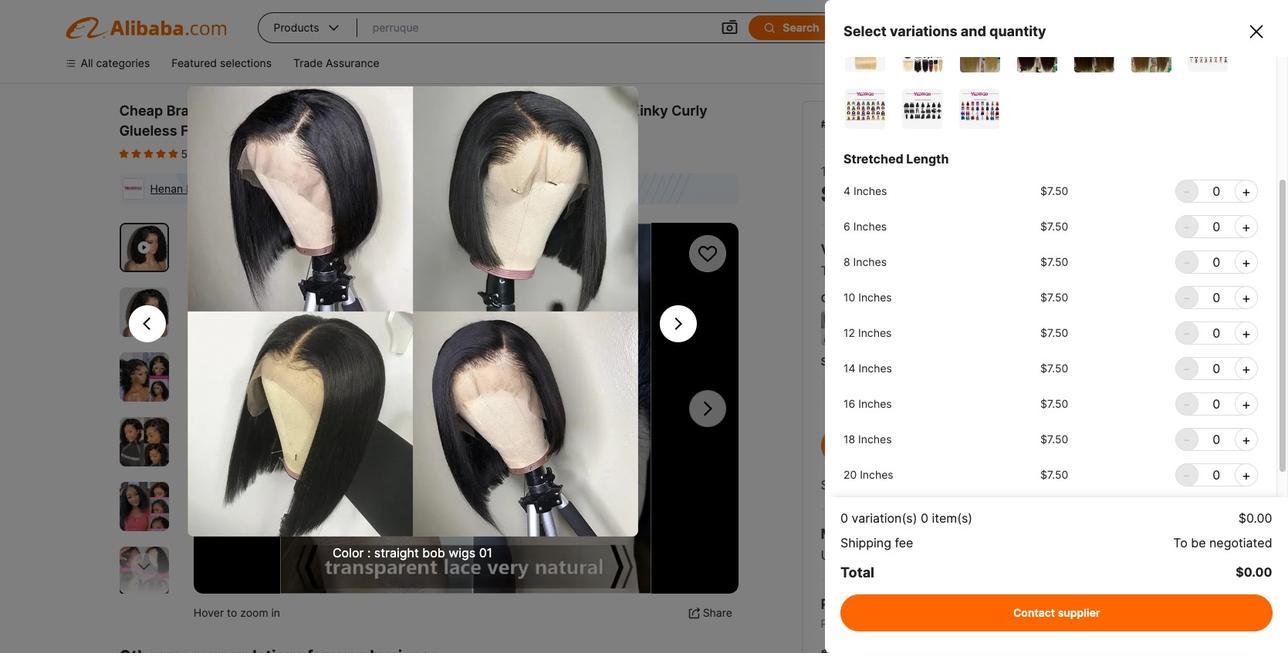 Task type: vqa. For each thing, say whether or not it's contained in the screenshot.
the leftmost THE SIGN
no



Task type: locate. For each thing, give the bounding box(es) containing it.
7 + button from the top
[[1235, 393, 1258, 416]]

+ for 12 inches
[[1242, 325, 1251, 342]]

1 horizontal spatial front
[[984, 117, 1010, 130]]

50 - 99 $5.50
[[915, 164, 1081, 208]]

#2
[[821, 117, 835, 130]]

0 horizontal spatial contact supplier
[[850, 438, 950, 454]]

negotiated
[[1210, 536, 1273, 551]]

10 inches down total options:
[[844, 291, 892, 304]]

1 horizontal spatial contact
[[1013, 607, 1055, 620]]

brazilian
[[166, 103, 224, 119]]

9 + button from the top
[[1235, 464, 1258, 487]]

0 horizontal spatial get
[[905, 478, 926, 493]]

protection with
[[821, 618, 898, 631]]

in for popular
[[908, 117, 917, 130]]


[[763, 21, 777, 35]]

order
[[1011, 478, 1044, 493]]

10 up chat
[[1045, 383, 1057, 396]]

in right zoom
[[271, 607, 280, 620]]

lace up for
[[298, 103, 330, 119]]

straight
[[374, 545, 419, 561]]

stretched
[[844, 151, 904, 167], [976, 263, 1034, 279], [821, 355, 873, 368]]

1 vertical spatial length
[[1037, 263, 1079, 279]]

2 horizontal spatial 4
[[844, 184, 851, 198]]

1 + button from the top
[[1235, 180, 1258, 203]]

0 horizontal spatial color
[[333, 545, 364, 561]]

$7.50 for 6 inches
[[1041, 220, 1068, 233]]

3 - button from the top
[[1175, 251, 1198, 274]]

inches inside 4 inches link
[[842, 383, 875, 396]]

wigs right frontal
[[511, 103, 545, 119]]

help center
[[1080, 56, 1141, 69]]

- for 8 inches
[[1184, 254, 1190, 271]]

now
[[1074, 438, 1099, 454]]

0
[[841, 511, 848, 526], [921, 511, 929, 526]]

length down #2 most popular in  water wave front wigs
[[906, 151, 949, 167]]

buyer
[[873, 56, 902, 69]]

full
[[181, 123, 204, 139]]

+ button for 10 inches
[[1235, 286, 1258, 310]]

1 horizontal spatial color
[[821, 292, 849, 305]]

contact
[[850, 438, 898, 454], [1013, 607, 1055, 620]]

4 - button from the top
[[1175, 286, 1198, 310]]

0 vertical spatial contact
[[850, 438, 898, 454]]

popular
[[866, 117, 905, 130]]

length down $5.50
[[1037, 263, 1079, 279]]

1 vertical spatial in
[[271, 607, 280, 620]]

1 vertical spatial total
[[841, 565, 875, 581]]

3 + button from the top
[[1235, 251, 1258, 274]]

favorites filling image
[[119, 147, 129, 160], [132, 147, 141, 160], [144, 147, 153, 160], [156, 147, 166, 160], [156, 147, 166, 160], [169, 147, 178, 160]]

front up black
[[334, 103, 369, 119]]

to
[[1174, 536, 1188, 551]]

1 horizontal spatial contact supplier
[[1013, 607, 1100, 620]]

+ button for 14 inches
[[1235, 357, 1258, 381]]

contact for the bottom contact supplier button
[[1013, 607, 1055, 620]]

co.,
[[265, 182, 285, 195]]

wigs right wave
[[1013, 117, 1039, 130]]

1 horizontal spatial 10 inches
[[1045, 383, 1094, 396]]

49
[[839, 164, 855, 179]]

color down total options:
[[821, 292, 849, 305]]

+ for 18 inches
[[1242, 432, 1251, 448]]

get up the 0 variation(s) 0 item(s)
[[905, 478, 926, 493]]

$7.50 for 14 inches
[[1041, 362, 1068, 375]]

0 horizontal spatial in
[[271, 607, 280, 620]]

0 vertical spatial total
[[821, 263, 850, 279]]

3 + from the top
[[1242, 254, 1251, 271]]

- button for 18 inches
[[1175, 428, 1198, 452]]

stretched length
[[844, 151, 949, 167], [976, 263, 1079, 279], [821, 355, 912, 368]]

$7.50 for 10 inches
[[1041, 291, 1068, 304]]

None text field
[[1198, 255, 1235, 270], [1198, 290, 1235, 306], [1198, 326, 1235, 341], [1198, 468, 1235, 483], [1198, 255, 1235, 270], [1198, 290, 1235, 306], [1198, 326, 1235, 341], [1198, 468, 1235, 483]]

+ for 16 inches
[[1242, 396, 1251, 413]]

1 vertical spatial $0.00
[[1236, 565, 1273, 580]]

lace left frontal
[[425, 103, 457, 119]]

shipping
[[841, 536, 891, 551]]

- for 18 inches
[[1184, 432, 1190, 448]]

+ button for 16 inches
[[1235, 393, 1258, 416]]

- button for 10 inches
[[1175, 286, 1198, 310]]

us left the and
[[932, 21, 947, 34]]

0 vertical spatial $0.00
[[1239, 511, 1273, 526]]

20
[[844, 469, 857, 482]]

- for 16 inches
[[1184, 396, 1190, 413]]

9 + from the top
[[1242, 467, 1251, 484]]

get
[[1163, 56, 1181, 69], [905, 478, 926, 493]]

+ for 10 inches
[[1242, 290, 1251, 306]]

most
[[838, 117, 863, 130]]

- button
[[1175, 180, 1198, 203], [1175, 215, 1198, 239], [1175, 251, 1198, 274], [1175, 286, 1198, 310], [1175, 322, 1198, 345], [1175, 357, 1198, 381], [1175, 393, 1198, 416], [1175, 428, 1198, 452], [1175, 464, 1198, 487]]

ship to:
[[869, 21, 908, 34]]

4 + button from the top
[[1235, 286, 1258, 310]]

8 - button from the top
[[1175, 428, 1198, 452]]

1 - button from the top
[[1175, 180, 1198, 203]]

bob
[[268, 103, 294, 119]]

1 vertical spatial contact
[[1013, 607, 1055, 620]]

10 down total options:
[[844, 291, 855, 304]]

$500
[[841, 548, 872, 563]]

0 vertical spatial get
[[1163, 56, 1181, 69]]

get left the
[[1163, 56, 1181, 69]]

0 horizontal spatial front
[[334, 103, 369, 119]]

0 horizontal spatial 10
[[844, 291, 855, 304]]

1 horizontal spatial 10
[[1045, 383, 1057, 396]]

lace
[[298, 103, 330, 119], [425, 103, 457, 119], [230, 123, 262, 139]]

1 horizontal spatial 0
[[921, 511, 929, 526]]

1 vertical spatial contact supplier button
[[841, 595, 1273, 632]]

10 inches inside 10 inches link
[[1045, 383, 1094, 396]]

still deciding? get samples first! order sample
[[821, 478, 1090, 493]]

2 0 from the left
[[921, 511, 929, 526]]

0 horizontal spatial 0
[[841, 511, 848, 526]]

$0.00 down negotiated
[[1236, 565, 1273, 580]]

0 horizontal spatial hd
[[207, 123, 227, 139]]

1 horizontal spatial 4
[[832, 383, 839, 396]]

hd up 2 reviews
[[207, 123, 227, 139]]

in left water
[[908, 117, 917, 130]]

hd right wig
[[402, 103, 421, 119]]

2 + from the top
[[1242, 219, 1251, 235]]

hover to zoom in
[[194, 607, 280, 620]]

+ button for 8 inches
[[1235, 251, 1258, 274]]

12 inches
[[844, 327, 892, 340]]

1 vertical spatial supplier
[[901, 438, 950, 454]]

3 favorites filling image from the left
[[144, 147, 153, 160]]

shipping fee
[[841, 536, 913, 551]]

18
[[844, 433, 855, 446]]

total down "variations"
[[821, 263, 850, 279]]

0 vertical spatial us
[[932, 21, 947, 34]]

4 inches up 16
[[832, 383, 875, 396]]

+ button for 20 inches
[[1235, 464, 1258, 487]]

most popular in  water wave front wigs link
[[838, 117, 1039, 130]]

categories
[[96, 56, 150, 69]]

6 - button from the top
[[1175, 357, 1198, 381]]

4 + from the top
[[1242, 290, 1251, 306]]

first!
[[981, 478, 1008, 493]]

0 vertical spatial stretched length
[[844, 151, 949, 167]]

1 vertical spatial us
[[821, 548, 838, 563]]

- for 20 inches
[[1184, 467, 1190, 484]]

 search
[[763, 21, 820, 35]]

chat
[[1042, 438, 1071, 454]]

be
[[1192, 536, 1206, 551]]

0 vertical spatial hd
[[402, 103, 421, 119]]

hd
[[402, 103, 421, 119], [207, 123, 227, 139]]

total
[[821, 263, 850, 279], [841, 565, 875, 581]]

26 inches
[[844, 575, 894, 588]]

1 horizontal spatial lace
[[298, 103, 330, 119]]

0 vertical spatial contact supplier
[[850, 438, 950, 454]]

2 - button from the top
[[1175, 215, 1198, 239]]

front inside cheap brazilian short bob lace front wig hd lace frontal wigs human hair kinky curly glueless full hd lace wigs for black women
[[334, 103, 369, 119]]

1 vertical spatial color
[[333, 545, 364, 561]]

1 horizontal spatial in
[[908, 117, 917, 130]]

+ for 4 inches
[[1242, 183, 1251, 200]]

length down '12 inches'
[[875, 355, 912, 368]]

0 horizontal spatial us
[[821, 548, 838, 563]]

None text field
[[1198, 184, 1235, 199], [1198, 219, 1235, 235], [1198, 361, 1235, 377], [1198, 397, 1235, 412], [1198, 432, 1235, 448], [1198, 184, 1235, 199], [1198, 219, 1235, 235], [1198, 361, 1235, 377], [1198, 397, 1235, 412], [1198, 432, 1235, 448]]

inches
[[854, 184, 887, 198], [853, 220, 887, 233], [853, 256, 887, 269], [859, 291, 892, 304], [858, 327, 892, 340], [859, 362, 892, 375], [842, 383, 875, 396], [1060, 383, 1094, 396], [858, 398, 892, 411], [858, 433, 892, 446], [860, 469, 894, 482], [860, 504, 893, 517], [860, 540, 894, 553], [860, 575, 894, 588], [860, 611, 893, 624]]

us left 24
[[821, 548, 838, 563]]

- button for 6 inches
[[1175, 215, 1198, 239]]

1 vertical spatial stretched length
[[976, 263, 1079, 279]]

$0.00 for 0 variation(s) 0 item(s)
[[1239, 511, 1273, 526]]

0 horizontal spatial wigs
[[266, 123, 299, 139]]

2 + button from the top
[[1235, 215, 1258, 239]]

$7.50 for 18 inches
[[1041, 433, 1068, 446]]

8
[[844, 256, 850, 269]]

5 + button from the top
[[1235, 322, 1258, 345]]

10 inches
[[844, 291, 892, 304], [1045, 383, 1094, 396]]

6 + button from the top
[[1235, 357, 1258, 381]]

wigs down bob
[[266, 123, 299, 139]]

1 vertical spatial 10 inches
[[1045, 383, 1094, 396]]

0 vertical spatial color
[[821, 292, 849, 305]]

supplier for the bottom contact supplier button
[[1058, 607, 1100, 620]]

9 - button from the top
[[1175, 464, 1198, 487]]

$7.50 for 12 inches
[[1041, 327, 1068, 340]]

4 inches
[[844, 184, 887, 198], [832, 383, 875, 396]]

1 horizontal spatial get
[[1163, 56, 1181, 69]]

custom
[[356, 182, 396, 195]]

selections
[[220, 56, 272, 69]]

color for color : straight bob wigs 01
[[333, 545, 364, 561]]

purchase details
[[821, 597, 932, 613]]

company logo image
[[122, 178, 144, 200]]

01
[[479, 545, 493, 561]]

7 + from the top
[[1242, 396, 1251, 413]]

0 variation(s) 0 item(s)
[[841, 511, 973, 526]]

$7.50
[[821, 181, 880, 208], [1041, 184, 1068, 198], [1041, 220, 1068, 233], [1041, 256, 1068, 269], [1041, 291, 1068, 304], [1041, 327, 1068, 340], [1041, 362, 1068, 375], [1041, 398, 1068, 411], [1041, 433, 1068, 446], [1041, 469, 1068, 482], [1041, 611, 1068, 624]]

contact supplier
[[850, 438, 950, 454], [1013, 607, 1100, 620]]

kinky
[[630, 103, 668, 119]]

total down the $500 on the right bottom of the page
[[841, 565, 875, 581]]

$0.00 for total
[[1236, 565, 1273, 580]]

8 + from the top
[[1242, 432, 1251, 448]]

still
[[821, 478, 842, 493]]

sample
[[1048, 478, 1090, 493]]

0 horizontal spatial contact
[[850, 438, 898, 454]]

coupons
[[876, 548, 926, 563]]

4 inches down 49 pieces
[[844, 184, 887, 198]]

henan fadu industrial co., ltd. link
[[150, 182, 307, 195]]

1 + from the top
[[1242, 183, 1251, 200]]

5 + from the top
[[1242, 325, 1251, 342]]

14 inches
[[844, 362, 892, 375]]

5 - button from the top
[[1175, 322, 1198, 345]]

ltd.
[[288, 182, 307, 195]]

0 vertical spatial in
[[908, 117, 917, 130]]

0 left item(s)
[[921, 511, 929, 526]]

#2 most popular in  water wave front wigs
[[821, 117, 1039, 130]]

2 vertical spatial stretched
[[821, 355, 873, 368]]

8 + button from the top
[[1235, 428, 1258, 452]]

6 + from the top
[[1242, 361, 1251, 377]]

10 inches up chat now
[[1045, 383, 1094, 396]]

7 - button from the top
[[1175, 393, 1198, 416]]

+ button for 18 inches
[[1235, 428, 1258, 452]]

2 horizontal spatial lace
[[425, 103, 457, 119]]

- button for 20 inches
[[1175, 464, 1198, 487]]

details
[[887, 597, 932, 613]]

+ for 6 inches
[[1242, 219, 1251, 235]]

24 inches
[[844, 540, 894, 553]]

6 inches
[[844, 220, 887, 233]]

$7.50 for 20 inches
[[1041, 469, 1068, 482]]

- for 14 inches
[[1184, 361, 1190, 377]]

usd
[[1036, 21, 1059, 34]]

supplier for the topmost contact supplier button
[[901, 438, 950, 454]]

$0.00 up negotiated
[[1239, 511, 1273, 526]]

2 vertical spatial supplier
[[1058, 607, 1100, 620]]

total for total
[[841, 565, 875, 581]]

lace down short
[[230, 123, 262, 139]]

0 horizontal spatial 10 inches
[[844, 291, 892, 304]]

color left :
[[333, 545, 364, 561]]

0 up 24
[[841, 511, 848, 526]]

get the app
[[1163, 56, 1223, 69]]

front right wave
[[984, 117, 1010, 130]]

0 vertical spatial 4 inches
[[844, 184, 887, 198]]

center
[[1106, 56, 1141, 69]]

favorites filling image
[[119, 147, 129, 160], [132, 147, 141, 160], [144, 147, 153, 160], [169, 147, 178, 160]]

1 vertical spatial contact supplier
[[1013, 607, 1100, 620]]

manufacturer
[[399, 182, 467, 195]]



Task type: describe. For each thing, give the bounding box(es) containing it.
a
[[1009, 56, 1015, 69]]

color : straight bob wigs 01
[[333, 545, 493, 561]]

us inside membership benefits us $500 coupons
[[821, 548, 838, 563]]

0 horizontal spatial lace
[[230, 123, 262, 139]]

trade
[[293, 56, 323, 69]]

app
[[1204, 56, 1223, 69]]

- button for 4 inches
[[1175, 180, 1198, 203]]

0 vertical spatial stretched
[[844, 151, 904, 167]]

purchase
[[821, 597, 884, 613]]

total options:
[[821, 263, 900, 279]]

english-usd
[[995, 21, 1059, 34]]

18 inches
[[844, 433, 892, 446]]

$7.50 for 1
[[821, 181, 880, 208]]

- for 6 inches
[[1184, 219, 1190, 235]]

all
[[81, 56, 93, 69]]

16 inches
[[844, 398, 892, 411]]

1 vertical spatial hd
[[207, 123, 227, 139]]

henan fadu industrial co., ltd.
[[150, 182, 307, 195]]

- for 10 inches
[[1184, 290, 1190, 306]]

with
[[877, 618, 898, 631]]

- button for 16 inches
[[1175, 393, 1198, 416]]

- button for 14 inches
[[1175, 357, 1198, 381]]

favorite image
[[696, 242, 719, 266]]

perruque text field
[[373, 14, 705, 42]]

central
[[905, 56, 943, 69]]

2 vertical spatial length
[[875, 355, 912, 368]]

28
[[844, 611, 857, 624]]

0 vertical spatial supplier
[[1018, 56, 1058, 69]]

all categories
[[81, 56, 150, 69]]

yrs
[[486, 182, 502, 195]]

1 vertical spatial 4 inches
[[832, 383, 875, 396]]

1 vertical spatial get
[[905, 478, 926, 493]]

henan
[[150, 182, 183, 195]]

1 horizontal spatial us
[[932, 21, 947, 34]]

2 horizontal spatial wigs
[[1013, 117, 1039, 130]]

24
[[844, 540, 857, 553]]

fadu
[[186, 182, 212, 195]]

to be negotiated
[[1174, 536, 1273, 551]]

glueless
[[119, 123, 177, 139]]

inches inside 10 inches link
[[1060, 383, 1094, 396]]

+ for 14 inches
[[1242, 361, 1251, 377]]

0 vertical spatial contact supplier button
[[821, 428, 979, 465]]

and
[[961, 23, 986, 39]]

1 vertical spatial stretched
[[976, 263, 1034, 279]]

bob
[[422, 545, 445, 561]]

order sample link
[[1011, 478, 1090, 493]]

2 vertical spatial stretched length
[[821, 355, 912, 368]]

26
[[844, 575, 857, 588]]

ship
[[869, 21, 891, 34]]

+ for 8 inches
[[1242, 254, 1251, 271]]

12
[[844, 327, 855, 340]]

in for zoom
[[271, 607, 280, 620]]

$7.50 for 16 inches
[[1041, 398, 1068, 411]]

1 0 from the left
[[841, 511, 848, 526]]

chat now button
[[992, 428, 1150, 465]]

hover
[[194, 607, 224, 620]]

+ button for 6 inches
[[1235, 215, 1258, 239]]

select variations and quantity
[[844, 23, 1046, 39]]

6
[[844, 220, 850, 233]]

+ button for 4 inches
[[1235, 180, 1258, 203]]

- for 12 inches
[[1184, 325, 1190, 342]]

variations
[[821, 242, 889, 258]]

buyer central
[[873, 56, 943, 69]]

to:
[[894, 21, 908, 34]]

deciding?
[[846, 478, 902, 493]]

2 reviews
[[197, 147, 249, 161]]

for
[[303, 123, 324, 139]]

become
[[964, 56, 1006, 69]]

options:
[[853, 263, 900, 279]]

+ for 20 inches
[[1242, 467, 1251, 484]]

assurance
[[326, 56, 379, 69]]

frontal
[[460, 103, 507, 119]]

0 vertical spatial 10 inches
[[844, 291, 892, 304]]

1 vertical spatial 10
[[1045, 383, 1057, 396]]

99
[[943, 164, 958, 179]]

50
[[915, 164, 930, 179]]

20 inches
[[844, 469, 894, 482]]

5
[[181, 147, 188, 161]]

short
[[228, 103, 265, 119]]

+ button for 12 inches
[[1235, 322, 1258, 345]]

4 inches link
[[821, 375, 886, 404]]

chat now
[[1042, 438, 1099, 454]]

industrial
[[215, 182, 262, 195]]

2 favorites filling image from the left
[[132, 147, 141, 160]]

$7.50 for 28 inches
[[1041, 611, 1068, 624]]


[[721, 19, 739, 37]]

8 inches
[[844, 256, 887, 269]]

$7.50 for 8 inches
[[1041, 256, 1068, 269]]

4 favorites filling image from the left
[[169, 147, 178, 160]]

$7.50 for 4 inches
[[1041, 184, 1068, 198]]

zoom
[[240, 607, 268, 620]]

products link
[[258, 13, 357, 42]]

cheap
[[119, 103, 163, 119]]

item(s)
[[932, 511, 973, 526]]

total for total options:
[[821, 263, 850, 279]]

the
[[1184, 56, 1201, 69]]

human
[[548, 103, 596, 119]]

1 horizontal spatial hd
[[402, 103, 421, 119]]

contact for the topmost contact supplier button
[[850, 438, 898, 454]]

2
[[197, 147, 203, 161]]

0 vertical spatial length
[[906, 151, 949, 167]]

10 inches link
[[1034, 375, 1104, 404]]

$5.50
[[1019, 181, 1081, 208]]

women
[[368, 123, 419, 139]]

reviews
[[206, 147, 249, 161]]

color for color
[[821, 292, 849, 305]]

- button for 8 inches
[[1175, 251, 1198, 274]]

pieces
[[858, 164, 897, 179]]

help
[[1080, 56, 1103, 69]]

- for 4 inches
[[1184, 183, 1190, 200]]

fee
[[895, 536, 913, 551]]

0 vertical spatial 10
[[844, 291, 855, 304]]

become a supplier
[[964, 56, 1058, 69]]

trade assurance
[[293, 56, 379, 69]]

22 inches
[[844, 504, 893, 517]]

22
[[844, 504, 857, 517]]

wave
[[953, 117, 981, 130]]

0 horizontal spatial 4
[[476, 182, 483, 195]]

wig
[[372, 103, 399, 119]]

- inside 50 - 99 $5.50
[[934, 164, 940, 179]]

featured selections
[[172, 56, 272, 69]]

28 inches
[[844, 611, 893, 624]]

1
[[821, 164, 827, 179]]

1 favorites filling image from the left
[[119, 147, 129, 160]]

- button for 12 inches
[[1175, 322, 1198, 345]]

quantity
[[990, 23, 1046, 39]]

1 horizontal spatial wigs
[[511, 103, 545, 119]]



